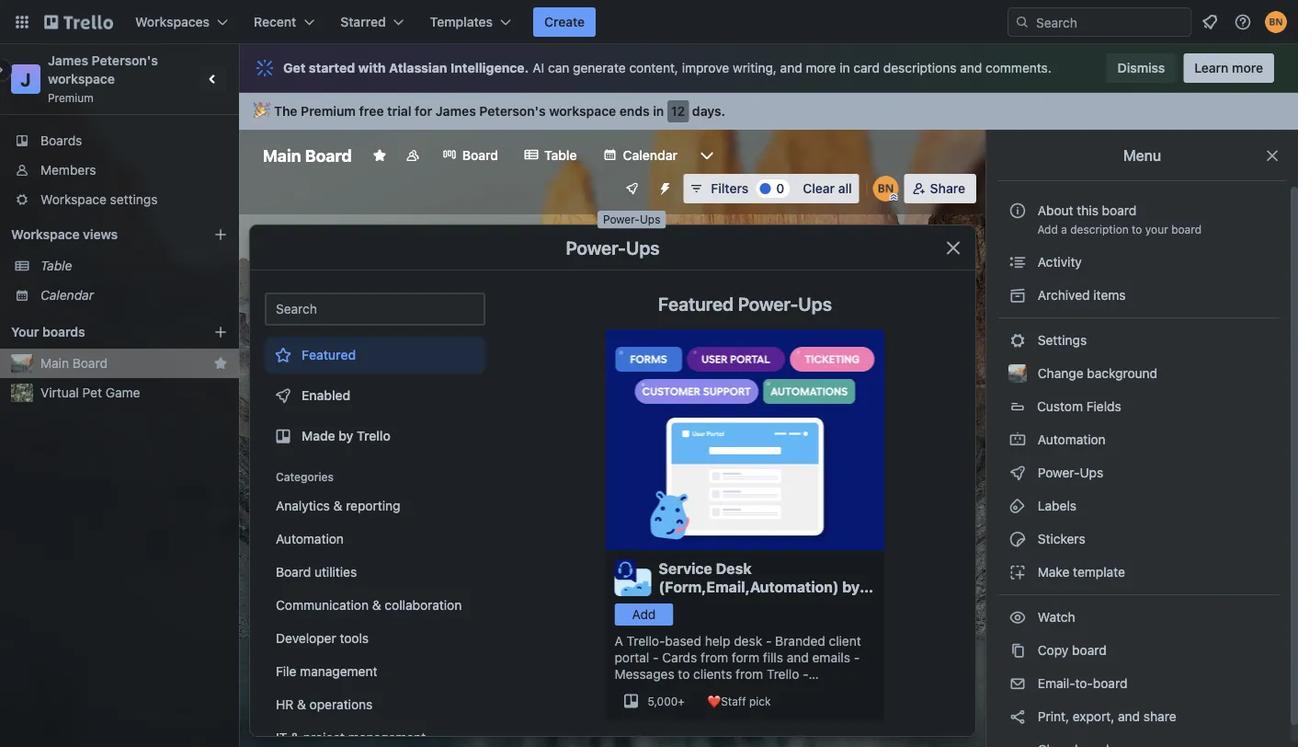 Task type: describe. For each thing, give the bounding box(es) containing it.
developer tools link
[[265, 624, 486, 653]]

the
[[274, 103, 298, 119]]

activity link
[[998, 247, 1281, 277]]

sm image for print, export, and share
[[1009, 707, 1028, 726]]

open information menu image
[[1235, 13, 1253, 31]]

james inside james peterson's workspace premium
[[48, 53, 88, 68]]

and inside print, export, and share "link"
[[1119, 709, 1141, 724]]

0 vertical spatial table link
[[513, 141, 588, 170]]

j link
[[11, 64, 40, 94]]

0 horizontal spatial main board
[[40, 356, 108, 371]]

ai can generate content, improve writing, and more in card descriptions and comments.
[[533, 60, 1052, 75]]

client
[[829, 633, 862, 649]]

branded
[[776, 633, 826, 649]]

primary element
[[0, 0, 1299, 44]]

board utilities
[[276, 564, 357, 580]]

power-ups link
[[998, 458, 1281, 488]]

by inside service desk (form,email,automation) by hipporello
[[843, 578, 860, 596]]

1 vertical spatial workspace
[[549, 103, 617, 119]]

workspace views
[[11, 227, 118, 242]]

1 vertical spatial in
[[653, 103, 665, 119]]

service desk (form,email,automation) by hipporello
[[659, 560, 860, 614]]

hr & operations link
[[265, 690, 486, 719]]

0 horizontal spatial by
[[339, 428, 354, 443]]

to-
[[1076, 676, 1094, 691]]

settings link
[[998, 326, 1281, 355]]

desk
[[734, 633, 763, 649]]

ben nelson (bennelson96) image
[[1266, 11, 1288, 33]]

analytics
[[276, 498, 330, 513]]

5,000 +
[[648, 695, 685, 707]]

virtual pet game
[[40, 385, 140, 400]]

board inside email-to-board link
[[1094, 676, 1128, 691]]

workspaces
[[135, 14, 210, 29]]

- up the fills at bottom
[[766, 633, 772, 649]]

started
[[309, 60, 355, 75]]

enabled
[[302, 388, 351, 403]]

this member is an admin of this board. image
[[890, 193, 899, 201]]

featured for featured
[[302, 347, 356, 362]]

a trello-based help desk - branded client portal - cards from form fills and emails - messages to clients from trello - automations
[[615, 633, 862, 698]]

trello-
[[627, 633, 666, 649]]

reporting
[[346, 498, 401, 513]]

make
[[1038, 564, 1070, 580]]

this
[[1078, 203, 1099, 218]]

to inside about this board add a description to your board
[[1133, 223, 1143, 236]]

fills
[[763, 650, 784, 665]]

members link
[[0, 155, 239, 185]]

0 horizontal spatial from
[[701, 650, 729, 665]]

archived
[[1038, 287, 1091, 303]]

atlassian
[[389, 60, 448, 75]]

archived items link
[[998, 281, 1281, 310]]

ends
[[620, 103, 650, 119]]

recent button
[[243, 7, 326, 37]]

power-ups inside power-ups tooltip
[[603, 213, 661, 226]]

board inside copy board link
[[1073, 643, 1107, 658]]

generate
[[573, 60, 626, 75]]

1 horizontal spatial automation link
[[998, 425, 1281, 454]]

portal
[[615, 650, 650, 665]]

0 horizontal spatial automation link
[[265, 524, 486, 554]]

content,
[[630, 60, 679, 75]]

2 more from the left
[[1233, 60, 1264, 75]]

sm image for make template
[[1009, 563, 1028, 581]]

workspace settings link
[[0, 185, 239, 214]]

messages
[[615, 667, 675, 682]]

ben nelson (bennelson96) image
[[874, 176, 899, 201]]

stickers link
[[998, 524, 1281, 554]]

1 horizontal spatial table
[[545, 148, 577, 163]]

🎉
[[254, 103, 267, 119]]

add inside about this board add a description to your board
[[1038, 223, 1059, 236]]

customize views image
[[698, 146, 717, 165]]

fields
[[1087, 399, 1122, 414]]

1 vertical spatial main
[[40, 356, 69, 371]]

collaboration
[[385, 598, 462, 613]]

pick
[[750, 695, 771, 707]]

improve
[[682, 60, 730, 75]]

make template link
[[998, 557, 1281, 587]]

watch
[[1035, 609, 1080, 625]]

get
[[283, 60, 306, 75]]

your boards with 2 items element
[[11, 321, 186, 343]]

create
[[545, 14, 585, 29]]

templates
[[430, 14, 493, 29]]

0 horizontal spatial table link
[[40, 257, 228, 275]]

& for analytics
[[334, 498, 343, 513]]

5,000
[[648, 695, 678, 707]]

& for communication
[[372, 598, 381, 613]]

clear all
[[803, 181, 853, 196]]

power- inside power-ups tooltip
[[603, 213, 640, 226]]

intelligence.
[[451, 60, 529, 75]]

1 vertical spatial calendar
[[40, 287, 94, 303]]

change background
[[1035, 366, 1158, 381]]

create a view image
[[213, 227, 228, 242]]

archived items
[[1035, 287, 1127, 303]]

help
[[705, 633, 731, 649]]

clear all button
[[796, 174, 860, 203]]

labels
[[1035, 498, 1077, 513]]

sm image for watch
[[1009, 608, 1028, 626]]

james peterson's workspace premium
[[48, 53, 161, 104]]

- down branded
[[803, 667, 809, 682]]

templates button
[[419, 7, 523, 37]]

1 vertical spatial power-ups
[[566, 236, 660, 258]]

starred icon image
[[213, 356, 228, 371]]

1 horizontal spatial automation
[[1035, 432, 1106, 447]]

power- inside power-ups link
[[1038, 465, 1081, 480]]

sm image for email-to-board
[[1009, 674, 1028, 693]]

1 vertical spatial calendar link
[[40, 286, 228, 305]]

1 horizontal spatial calendar
[[623, 148, 678, 163]]

add board image
[[213, 325, 228, 339]]

clear
[[803, 181, 835, 196]]

custom
[[1038, 399, 1084, 414]]

card
[[854, 60, 880, 75]]

0 horizontal spatial trello
[[357, 428, 391, 443]]

board link
[[431, 141, 510, 170]]

about this board add a description to your board
[[1038, 203, 1202, 236]]

add inside button
[[633, 607, 656, 622]]

main inside 'board name' text field
[[263, 145, 301, 165]]

stickers
[[1035, 531, 1086, 546]]

analytics & reporting link
[[265, 491, 486, 521]]

search image
[[1016, 15, 1030, 29]]

and left comments. at the right top of page
[[961, 60, 983, 75]]

peterson's inside james peterson's workspace premium
[[92, 53, 158, 68]]

items
[[1094, 287, 1127, 303]]

hipporello
[[659, 597, 733, 614]]

sm image for power-ups
[[1009, 464, 1028, 482]]

star or unstar board image
[[372, 148, 387, 163]]

ai
[[533, 60, 545, 75]]

0
[[777, 181, 785, 196]]

labels link
[[998, 491, 1281, 521]]



Task type: vqa. For each thing, say whether or not it's contained in the screenshot.
middle Create from template… icon
no



Task type: locate. For each thing, give the bounding box(es) containing it.
sm image
[[1009, 286, 1028, 305], [1009, 331, 1028, 350], [1009, 431, 1028, 449]]

peterson's down back to home image
[[92, 53, 158, 68]]

sm image for activity
[[1009, 253, 1028, 271]]

print,
[[1038, 709, 1070, 724]]

automation up board utilities
[[276, 531, 344, 546]]

sm image for automation
[[1009, 431, 1028, 449]]

form
[[732, 650, 760, 665]]

1 horizontal spatial more
[[1233, 60, 1264, 75]]

workspace
[[48, 71, 115, 86], [549, 103, 617, 119]]

print, export, and share
[[1035, 709, 1177, 724]]

1 horizontal spatial main board
[[263, 145, 352, 165]]

developer
[[276, 631, 336, 646]]

1 vertical spatial featured
[[302, 347, 356, 362]]

board up the print, export, and share
[[1094, 676, 1128, 691]]

add left a at the right of page
[[1038, 223, 1059, 236]]

0 vertical spatial add
[[1038, 223, 1059, 236]]

& for hr
[[297, 697, 306, 712]]

Board name text field
[[254, 141, 361, 170]]

2 sm image from the top
[[1009, 464, 1028, 482]]

sm image for copy board
[[1009, 641, 1028, 660]]

table down 🎉 the premium free trial for james peterson's workspace ends in 12 days.
[[545, 148, 577, 163]]

and left share
[[1119, 709, 1141, 724]]

comments.
[[986, 60, 1052, 75]]

from up clients
[[701, 650, 729, 665]]

workspace down members
[[40, 192, 107, 207]]

copy board link
[[998, 636, 1281, 665]]

1 vertical spatial sm image
[[1009, 331, 1028, 350]]

0 horizontal spatial calendar
[[40, 287, 94, 303]]

more left card
[[806, 60, 837, 75]]

j
[[21, 68, 31, 90]]

power-ups inside power-ups link
[[1035, 465, 1108, 480]]

board utilities link
[[265, 557, 486, 587]]

0 horizontal spatial automation
[[276, 531, 344, 546]]

power-
[[603, 213, 640, 226], [566, 236, 626, 258], [738, 293, 799, 314], [1038, 465, 1081, 480]]

table down workspace views
[[40, 258, 72, 273]]

all
[[839, 181, 853, 196]]

2 horizontal spatial &
[[372, 598, 381, 613]]

power-ups down power-ups tooltip
[[566, 236, 660, 258]]

board left utilities on the left
[[276, 564, 311, 580]]

sm image for archived items
[[1009, 286, 1028, 305]]

workspace inside workspace settings link
[[40, 192, 107, 207]]

1 vertical spatial trello
[[767, 667, 800, 682]]

sm image inside copy board link
[[1009, 641, 1028, 660]]

descriptions
[[884, 60, 957, 75]]

& down board utilities link
[[372, 598, 381, 613]]

made by trello
[[302, 428, 391, 443]]

0 vertical spatial from
[[701, 650, 729, 665]]

1 horizontal spatial calendar link
[[592, 141, 689, 170]]

premium inside james peterson's workspace premium
[[48, 91, 94, 104]]

1 horizontal spatial premium
[[301, 103, 356, 119]]

0 vertical spatial sm image
[[1009, 286, 1028, 305]]

& inside hr & operations link
[[297, 697, 306, 712]]

automation down custom fields
[[1035, 432, 1106, 447]]

1 vertical spatial workspace
[[11, 227, 80, 242]]

activity
[[1035, 254, 1083, 270]]

change
[[1038, 366, 1084, 381]]

power-ups up the labels
[[1035, 465, 1108, 480]]

- down trello-
[[653, 650, 659, 665]]

5 sm image from the top
[[1009, 563, 1028, 581]]

0 vertical spatial in
[[840, 60, 851, 75]]

featured link
[[265, 337, 486, 374]]

main board down the at the left of the page
[[263, 145, 352, 165]]

trello down enabled link on the bottom of the page
[[357, 428, 391, 443]]

cards
[[663, 650, 698, 665]]

workspace visible image
[[406, 148, 420, 163]]

a
[[1062, 223, 1068, 236]]

file management link
[[265, 657, 486, 686]]

back to home image
[[44, 7, 113, 37]]

0 horizontal spatial premium
[[48, 91, 94, 104]]

board down 🎉 the premium free trial for james peterson's workspace ends in 12 days.
[[463, 148, 499, 163]]

0 horizontal spatial more
[[806, 60, 837, 75]]

6 sm image from the top
[[1009, 608, 1028, 626]]

workspace settings
[[40, 192, 158, 207]]

0 vertical spatial automation link
[[998, 425, 1281, 454]]

in left card
[[840, 60, 851, 75]]

sm image for settings
[[1009, 331, 1028, 350]]

sm image inside power-ups link
[[1009, 464, 1028, 482]]

sm image for stickers
[[1009, 530, 1028, 548]]

learn
[[1195, 60, 1229, 75]]

0 horizontal spatial james
[[48, 53, 88, 68]]

banner
[[239, 93, 1299, 130]]

members
[[40, 162, 96, 178]]

board up 'virtual pet game' at the left of page
[[72, 356, 108, 371]]

premium right the at the left of the page
[[301, 103, 356, 119]]

workspace right j link
[[48, 71, 115, 86]]

power-ups down power ups "icon" on the top
[[603, 213, 661, 226]]

0 vertical spatial power-ups
[[603, 213, 661, 226]]

1 more from the left
[[806, 60, 837, 75]]

1 vertical spatial table link
[[40, 257, 228, 275]]

workspace navigation collapse icon image
[[201, 66, 226, 92]]

workspace for workspace views
[[11, 227, 80, 242]]

1 horizontal spatial peterson's
[[480, 103, 546, 119]]

more right learn
[[1233, 60, 1264, 75]]

0 horizontal spatial workspace
[[48, 71, 115, 86]]

2 vertical spatial sm image
[[1009, 431, 1028, 449]]

trello inside a trello-based help desk - branded client portal - cards from form fills and emails - messages to clients from trello - automations
[[767, 667, 800, 682]]

peterson's
[[92, 53, 158, 68], [480, 103, 546, 119]]

workspace for workspace settings
[[40, 192, 107, 207]]

communication
[[276, 598, 369, 613]]

and inside a trello-based help desk - branded client portal - cards from form fills and emails - messages to clients from trello - automations
[[787, 650, 809, 665]]

Search text field
[[265, 293, 486, 326]]

james right for
[[436, 103, 476, 119]]

desk
[[716, 560, 752, 577]]

to inside a trello-based help desk - branded client portal - cards from form fills and emails - messages to clients from trello - automations
[[678, 667, 690, 682]]

1 vertical spatial main board
[[40, 356, 108, 371]]

banner containing 🎉
[[239, 93, 1299, 130]]

sm image inside "labels" link
[[1009, 497, 1028, 515]]

1 vertical spatial &
[[372, 598, 381, 613]]

add button
[[615, 603, 674, 626]]

1 horizontal spatial by
[[843, 578, 860, 596]]

3 sm image from the top
[[1009, 431, 1028, 449]]

workspace
[[40, 192, 107, 207], [11, 227, 80, 242]]

recent
[[254, 14, 297, 29]]

management
[[300, 664, 378, 679]]

starred
[[341, 14, 386, 29]]

categories
[[276, 470, 334, 483]]

peterson's inside banner
[[480, 103, 546, 119]]

add up trello-
[[633, 607, 656, 622]]

0 horizontal spatial table
[[40, 258, 72, 273]]

workspace left views at the top of page
[[11, 227, 80, 242]]

sm image inside archived items link
[[1009, 286, 1028, 305]]

dismiss
[[1118, 60, 1166, 75]]

add
[[1038, 223, 1059, 236], [633, 607, 656, 622]]

board right your
[[1172, 223, 1202, 236]]

by
[[339, 428, 354, 443], [843, 578, 860, 596]]

james inside banner
[[436, 103, 476, 119]]

& right analytics
[[334, 498, 343, 513]]

& inside analytics & reporting link
[[334, 498, 343, 513]]

with
[[359, 60, 386, 75]]

12
[[672, 103, 686, 119]]

board up description
[[1103, 203, 1137, 218]]

4 sm image from the top
[[1009, 530, 1028, 548]]

1 horizontal spatial trello
[[767, 667, 800, 682]]

get started with atlassian intelligence.
[[283, 60, 529, 75]]

trello
[[357, 428, 391, 443], [767, 667, 800, 682]]

enabled link
[[265, 377, 486, 414]]

table link down views at the top of page
[[40, 257, 228, 275]]

premium down james peterson's workspace 'link'
[[48, 91, 94, 104]]

main down the at the left of the page
[[263, 145, 301, 165]]

dismiss button
[[1107, 53, 1177, 83]]

email-
[[1038, 676, 1076, 691]]

main board up virtual
[[40, 356, 108, 371]]

in left 12
[[653, 103, 665, 119]]

made
[[302, 428, 335, 443]]

by right made
[[339, 428, 354, 443]]

sm image inside activity link
[[1009, 253, 1028, 271]]

sm image inside "watch" link
[[1009, 608, 1028, 626]]

power-ups
[[603, 213, 661, 226], [566, 236, 660, 258], [1035, 465, 1108, 480]]

0 horizontal spatial to
[[678, 667, 690, 682]]

0 horizontal spatial featured
[[302, 347, 356, 362]]

automation link down analytics & reporting link
[[265, 524, 486, 554]]

main board link
[[40, 354, 206, 373]]

2 sm image from the top
[[1009, 331, 1028, 350]]

1 horizontal spatial table link
[[513, 141, 588, 170]]

&
[[334, 498, 343, 513], [372, 598, 381, 613], [297, 697, 306, 712]]

sm image for labels
[[1009, 497, 1028, 515]]

1 horizontal spatial to
[[1133, 223, 1143, 236]]

ups inside tooltip
[[640, 213, 661, 226]]

1 vertical spatial to
[[678, 667, 690, 682]]

board up to- at right
[[1073, 643, 1107, 658]]

custom fields
[[1038, 399, 1122, 414]]

8 sm image from the top
[[1009, 674, 1028, 693]]

premium inside banner
[[301, 103, 356, 119]]

power ups image
[[625, 181, 640, 196]]

1 horizontal spatial in
[[840, 60, 851, 75]]

boards
[[42, 324, 85, 339]]

by up client
[[843, 578, 860, 596]]

to left your
[[1133, 223, 1143, 236]]

from
[[701, 650, 729, 665], [736, 667, 764, 682]]

0 vertical spatial workspace
[[40, 192, 107, 207]]

sm image inside print, export, and share "link"
[[1009, 707, 1028, 726]]

2 vertical spatial power-ups
[[1035, 465, 1108, 480]]

make template
[[1035, 564, 1126, 580]]

to down 'cards'
[[678, 667, 690, 682]]

0 vertical spatial main
[[263, 145, 301, 165]]

export,
[[1073, 709, 1115, 724]]

board inside text field
[[305, 145, 352, 165]]

0 vertical spatial calendar
[[623, 148, 678, 163]]

0 vertical spatial automation
[[1035, 432, 1106, 447]]

atlassian intelligence logo image
[[254, 57, 276, 79]]

0 horizontal spatial main
[[40, 356, 69, 371]]

calendar link up your boards with 2 items element
[[40, 286, 228, 305]]

0 vertical spatial by
[[339, 428, 354, 443]]

1 horizontal spatial &
[[334, 498, 343, 513]]

9 sm image from the top
[[1009, 707, 1028, 726]]

0 notifications image
[[1200, 11, 1222, 33]]

0 horizontal spatial add
[[633, 607, 656, 622]]

1 vertical spatial automation link
[[265, 524, 486, 554]]

& right hr
[[297, 697, 306, 712]]

1 horizontal spatial main
[[263, 145, 301, 165]]

and
[[781, 60, 803, 75], [961, 60, 983, 75], [787, 650, 809, 665], [1119, 709, 1141, 724]]

starred button
[[330, 7, 416, 37]]

confetti image
[[254, 103, 267, 119]]

analytics & reporting
[[276, 498, 401, 513]]

james down back to home image
[[48, 53, 88, 68]]

custom fields button
[[998, 392, 1281, 421]]

2 vertical spatial &
[[297, 697, 306, 712]]

table link down 🎉 the premium free trial for james peterson's workspace ends in 12 days.
[[513, 141, 588, 170]]

1 vertical spatial by
[[843, 578, 860, 596]]

power-ups tooltip
[[598, 211, 666, 229]]

1 sm image from the top
[[1009, 286, 1028, 305]]

sm image
[[1009, 253, 1028, 271], [1009, 464, 1028, 482], [1009, 497, 1028, 515], [1009, 530, 1028, 548], [1009, 563, 1028, 581], [1009, 608, 1028, 626], [1009, 641, 1028, 660], [1009, 674, 1028, 693], [1009, 707, 1028, 726]]

0 vertical spatial workspace
[[48, 71, 115, 86]]

1 horizontal spatial james
[[436, 103, 476, 119]]

0 horizontal spatial peterson's
[[92, 53, 158, 68]]

sm image inside settings link
[[1009, 331, 1028, 350]]

- down client
[[854, 650, 860, 665]]

game
[[106, 385, 140, 400]]

from down form
[[736, 667, 764, 682]]

workspace down generate
[[549, 103, 617, 119]]

main up virtual
[[40, 356, 69, 371]]

email-to-board link
[[998, 669, 1281, 698]]

calendar up "automation" "icon"
[[623, 148, 678, 163]]

0 vertical spatial trello
[[357, 428, 391, 443]]

1 horizontal spatial featured
[[659, 293, 734, 314]]

main board inside 'board name' text field
[[263, 145, 352, 165]]

settings
[[1035, 333, 1088, 348]]

board left star or unstar board image
[[305, 145, 352, 165]]

+
[[678, 695, 685, 707]]

can
[[548, 60, 570, 75]]

7 sm image from the top
[[1009, 641, 1028, 660]]

virtual pet game link
[[40, 384, 228, 402]]

sm image inside "stickers" link
[[1009, 530, 1028, 548]]

0 horizontal spatial in
[[653, 103, 665, 119]]

1 horizontal spatial workspace
[[549, 103, 617, 119]]

peterson's down intelligence.
[[480, 103, 546, 119]]

0 vertical spatial main board
[[263, 145, 352, 165]]

0 vertical spatial to
[[1133, 223, 1143, 236]]

made by trello link
[[265, 418, 486, 454]]

3 sm image from the top
[[1009, 497, 1028, 515]]

automation link up power-ups link
[[998, 425, 1281, 454]]

james peterson's workspace link
[[48, 53, 161, 86]]

0 vertical spatial calendar link
[[592, 141, 689, 170]]

copy
[[1038, 643, 1069, 658]]

calendar link up power ups "icon" on the top
[[592, 141, 689, 170]]

workspace inside james peterson's workspace premium
[[48, 71, 115, 86]]

emails
[[813, 650, 851, 665]]

1 horizontal spatial from
[[736, 667, 764, 682]]

0 horizontal spatial calendar link
[[40, 286, 228, 305]]

1 vertical spatial peterson's
[[480, 103, 546, 119]]

automation image
[[651, 174, 676, 200]]

& inside communication & collaboration link
[[372, 598, 381, 613]]

change background link
[[998, 359, 1281, 388]]

(form,email,automation)
[[659, 578, 839, 596]]

0 vertical spatial peterson's
[[92, 53, 158, 68]]

based
[[666, 633, 702, 649]]

0 horizontal spatial &
[[297, 697, 306, 712]]

❤️ staff pick
[[707, 695, 771, 707]]

featured
[[659, 293, 734, 314], [302, 347, 356, 362]]

settings
[[110, 192, 158, 207]]

and down branded
[[787, 650, 809, 665]]

0 vertical spatial table
[[545, 148, 577, 163]]

featured for featured power-ups
[[659, 293, 734, 314]]

1 vertical spatial table
[[40, 258, 72, 273]]

description
[[1071, 223, 1129, 236]]

days.
[[693, 103, 726, 119]]

and right writing,
[[781, 60, 803, 75]]

1 vertical spatial add
[[633, 607, 656, 622]]

0 vertical spatial james
[[48, 53, 88, 68]]

1 vertical spatial james
[[436, 103, 476, 119]]

sm image inside make template link
[[1009, 563, 1028, 581]]

-
[[766, 633, 772, 649], [653, 650, 659, 665], [854, 650, 860, 665], [803, 667, 809, 682]]

0 vertical spatial featured
[[659, 293, 734, 314]]

Search field
[[1030, 8, 1191, 36]]

sm image inside email-to-board link
[[1009, 674, 1028, 693]]

1 vertical spatial automation
[[276, 531, 344, 546]]

views
[[83, 227, 118, 242]]

copy board
[[1035, 643, 1107, 658]]

calendar up boards
[[40, 287, 94, 303]]

your
[[1146, 223, 1169, 236]]

1 horizontal spatial add
[[1038, 223, 1059, 236]]

1 sm image from the top
[[1009, 253, 1028, 271]]

0 vertical spatial &
[[334, 498, 343, 513]]

1 vertical spatial from
[[736, 667, 764, 682]]

trello down the fills at bottom
[[767, 667, 800, 682]]



